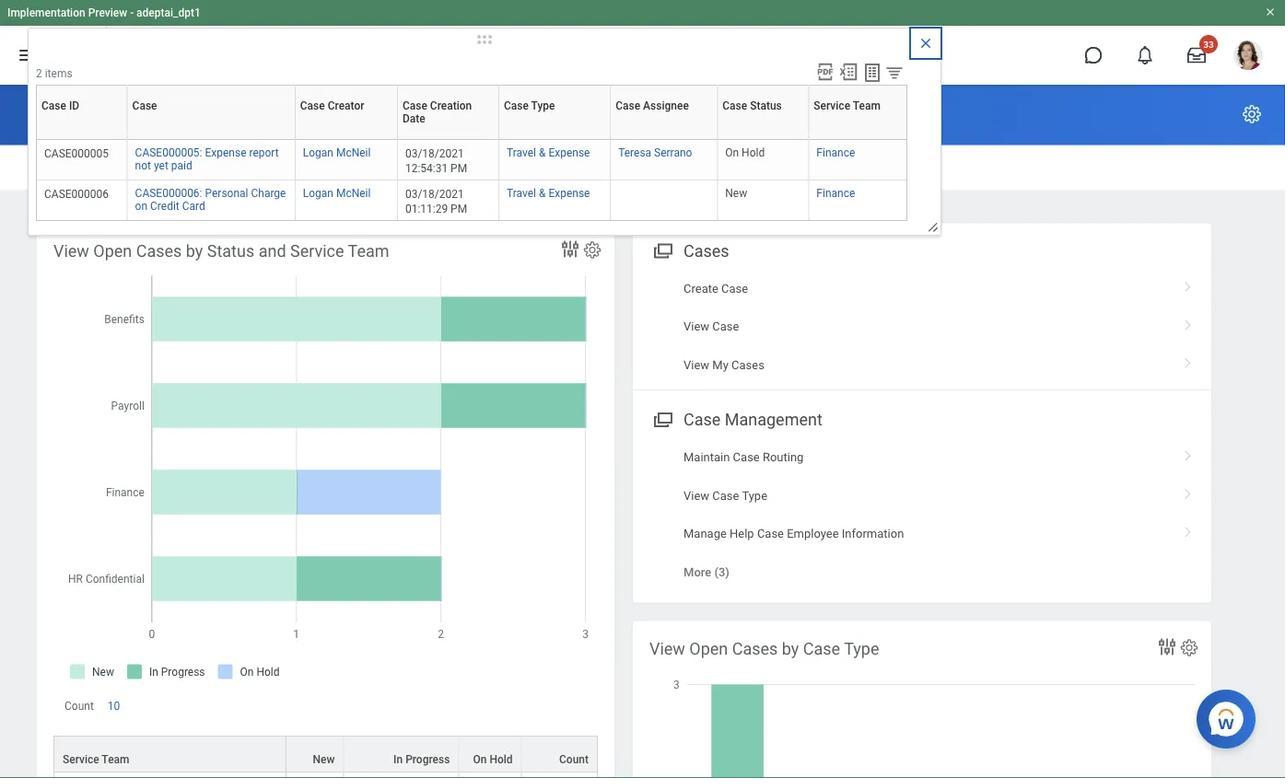 Task type: vqa. For each thing, say whether or not it's contained in the screenshot.
the right Page)
no



Task type: locate. For each thing, give the bounding box(es) containing it.
1 finance link from the top
[[817, 143, 855, 159]]

count inside count popup button
[[559, 754, 589, 766]]

0 horizontal spatial case management
[[37, 159, 138, 173]]

type inside button
[[531, 100, 555, 112]]

finance
[[817, 147, 855, 159], [817, 187, 855, 200]]

1 list from the top
[[633, 270, 1212, 384]]

1 vertical spatial type
[[742, 489, 768, 503]]

cell down count popup button
[[522, 773, 598, 779]]

assignee
[[643, 100, 689, 112]]

menu group image
[[650, 237, 675, 262], [650, 406, 675, 431]]

view open cases by status and service team element
[[37, 223, 615, 779]]

chevron right image inside maintain case routing link
[[1177, 444, 1201, 463]]

1 vertical spatial 03/18/2021
[[405, 188, 464, 201]]

count left 10
[[65, 700, 94, 713]]

0 horizontal spatial by
[[186, 241, 203, 261]]

1 travel from the top
[[507, 147, 536, 159]]

chevron right image inside create case link
[[1177, 275, 1201, 294]]

maintain case routing link
[[633, 439, 1212, 477]]

progress
[[406, 754, 450, 766]]

0 vertical spatial &
[[539, 147, 546, 159]]

1 vertical spatial team
[[348, 241, 389, 261]]

cell down service team popup button
[[53, 773, 286, 779]]

0 vertical spatial logan mcneil link
[[303, 143, 371, 159]]

case000005:
[[135, 147, 202, 159]]

1 menu group image from the top
[[650, 237, 675, 262]]

2 horizontal spatial service
[[814, 100, 851, 112]]

2 menu group image from the top
[[650, 406, 675, 431]]

logan mcneil link
[[303, 143, 371, 159], [303, 184, 371, 200]]

on hold button
[[459, 737, 521, 772]]

sla
[[174, 159, 196, 173]]

1 vertical spatial finance link
[[817, 184, 855, 200]]

team inside popup button
[[102, 754, 129, 766]]

travel for 03/18/2021 12:54:31 pm
[[507, 147, 536, 159]]

0 horizontal spatial type
[[531, 100, 555, 112]]

service team down 10
[[63, 754, 129, 766]]

management up the routing
[[725, 410, 823, 430]]

view down more
[[650, 640, 685, 659]]

1 logan from the top
[[303, 147, 334, 159]]

case status
[[723, 100, 782, 112]]

0 vertical spatial menu group image
[[650, 237, 675, 262]]

cases for view open cases by case type
[[732, 640, 778, 659]]

2 & from the top
[[539, 187, 546, 200]]

list
[[633, 270, 1212, 384], [633, 439, 1212, 592]]

1 travel & expense link from the top
[[507, 143, 590, 159]]

03/18/2021 up 01:11:29
[[405, 188, 464, 201]]

case000006:
[[135, 187, 202, 200]]

1 vertical spatial hold
[[490, 754, 513, 766]]

1 vertical spatial service team
[[63, 754, 129, 766]]

close environment banner image
[[1265, 6, 1276, 18]]

open
[[93, 241, 132, 261], [690, 640, 728, 659]]

configure view open cases by case type image
[[1180, 638, 1200, 658]]

logan down case creator
[[303, 147, 334, 159]]

pm inside 03/18/2021 01:11:29 pm
[[451, 203, 467, 216]]

cell down in
[[344, 773, 459, 779]]

help down items
[[37, 101, 83, 127]]

new element
[[725, 184, 748, 200]]

case creation date
[[403, 100, 472, 125]]

2 03/18/2021 from the top
[[405, 188, 464, 201]]

by for status
[[186, 241, 203, 261]]

manage help case employee information
[[684, 527, 904, 541]]

2 travel from the top
[[507, 187, 536, 200]]

0 vertical spatial service team
[[814, 100, 881, 112]]

0 vertical spatial pm
[[451, 162, 467, 175]]

1 vertical spatial open
[[690, 640, 728, 659]]

travel & expense up configure and view chart data icon
[[507, 187, 590, 200]]

2 mcneil from the top
[[336, 187, 371, 200]]

0 horizontal spatial count
[[65, 700, 94, 713]]

on right progress
[[473, 754, 487, 766]]

close image
[[919, 36, 933, 51]]

pm right 01:11:29
[[451, 203, 467, 216]]

case creation date button
[[403, 85, 506, 139]]

0 horizontal spatial hold
[[490, 754, 513, 766]]

0 vertical spatial hold
[[742, 147, 765, 159]]

0 vertical spatial team
[[853, 100, 881, 112]]

hold left count popup button
[[490, 754, 513, 766]]

5 cell from the left
[[522, 773, 598, 779]]

finance link
[[817, 143, 855, 159], [817, 184, 855, 200]]

tab list containing case management
[[18, 146, 1267, 190]]

expense up configure and view chart data icon
[[549, 187, 590, 200]]

dashboard
[[88, 101, 195, 127]]

1 finance from the top
[[817, 147, 855, 159]]

count
[[65, 700, 94, 713], [559, 754, 589, 766]]

1 vertical spatial logan mcneil link
[[303, 184, 371, 200]]

new button
[[286, 737, 343, 772]]

by
[[186, 241, 203, 261], [782, 640, 799, 659]]

travel & expense link down case type button
[[507, 143, 590, 159]]

1 vertical spatial mcneil
[[336, 187, 371, 200]]

team
[[853, 100, 881, 112], [348, 241, 389, 261], [102, 754, 129, 766]]

more (3) link
[[633, 553, 1212, 592]]

1 vertical spatial menu group image
[[650, 406, 675, 431]]

1 chevron right image from the top
[[1177, 275, 1201, 294]]

1 horizontal spatial count
[[559, 754, 589, 766]]

service inside popup button
[[63, 754, 99, 766]]

1 vertical spatial pm
[[451, 203, 467, 216]]

view up manage
[[684, 489, 710, 503]]

1 vertical spatial on
[[473, 754, 487, 766]]

0 vertical spatial travel
[[507, 147, 536, 159]]

case management
[[37, 159, 138, 173], [684, 410, 823, 430]]

mcneil for 03/18/2021 01:11:29 pm
[[336, 187, 371, 200]]

2 finance link from the top
[[817, 184, 855, 200]]

1 vertical spatial chevron right image
[[1177, 520, 1201, 539]]

maintain
[[684, 451, 730, 464]]

management up case000006
[[67, 159, 138, 173]]

2 row from the top
[[53, 773, 598, 779]]

view for view open cases by status and service team
[[53, 241, 89, 261]]

0 vertical spatial logan
[[303, 147, 334, 159]]

logan right charge
[[303, 187, 334, 200]]

0 horizontal spatial on hold
[[473, 754, 513, 766]]

count button
[[522, 737, 597, 772]]

0 vertical spatial list
[[633, 270, 1212, 384]]

2 horizontal spatial team
[[853, 100, 881, 112]]

new left in
[[313, 754, 335, 766]]

service for service team button
[[814, 100, 851, 112]]

pm
[[451, 162, 467, 175], [451, 203, 467, 216]]

0 horizontal spatial management
[[67, 159, 138, 173]]

status up on hold element
[[750, 100, 782, 112]]

help
[[37, 101, 83, 127], [730, 527, 754, 541]]

& for 03/18/2021 01:11:29 pm
[[539, 187, 546, 200]]

export to excel image
[[839, 62, 859, 82]]

service team inside popup button
[[63, 754, 129, 766]]

hold up the new element
[[742, 147, 765, 159]]

12:54:31
[[405, 162, 448, 175]]

1 horizontal spatial case management
[[684, 410, 823, 430]]

move modal image
[[466, 29, 503, 51]]

1 & from the top
[[539, 147, 546, 159]]

2 travel & expense from the top
[[507, 187, 590, 200]]

travel & expense for 03/18/2021 01:11:29 pm
[[507, 187, 590, 200]]

logan for case000005: expense report not yet paid
[[303, 147, 334, 159]]

open down case000006
[[93, 241, 132, 261]]

1 horizontal spatial help
[[730, 527, 754, 541]]

1 horizontal spatial on hold
[[725, 147, 765, 159]]

view down case000006
[[53, 241, 89, 261]]

1 horizontal spatial service team
[[814, 100, 881, 112]]

travel & expense link
[[507, 143, 590, 159], [507, 184, 590, 200]]

2 vertical spatial type
[[844, 640, 880, 659]]

hold inside on hold element
[[742, 147, 765, 159]]

2 logan mcneil from the top
[[303, 187, 371, 200]]

1 vertical spatial finance
[[817, 187, 855, 200]]

on up the new element
[[725, 147, 739, 159]]

0 vertical spatial case management
[[37, 159, 138, 173]]

preview
[[88, 6, 127, 19]]

1 vertical spatial logan
[[303, 187, 334, 200]]

2 logan mcneil link from the top
[[303, 184, 371, 200]]

case id
[[41, 100, 79, 112]]

logan mcneil link right charge
[[303, 184, 371, 200]]

0 horizontal spatial new
[[313, 754, 335, 766]]

1 vertical spatial list
[[633, 439, 1212, 592]]

not
[[135, 159, 151, 172]]

1 mcneil from the top
[[336, 147, 371, 159]]

1 row from the top
[[53, 736, 598, 773]]

chevron right image inside 'view case type' link
[[1177, 482, 1201, 501]]

1 vertical spatial new
[[313, 754, 335, 766]]

tab list
[[18, 146, 1267, 190]]

0 vertical spatial by
[[186, 241, 203, 261]]

travel & expense link for 03/18/2021 12:54:31 pm
[[507, 143, 590, 159]]

travel right 03/18/2021 01:11:29 pm
[[507, 187, 536, 200]]

1 vertical spatial status
[[207, 241, 255, 261]]

case type
[[504, 100, 555, 112]]

cases for view open cases by status and service team
[[136, 241, 182, 261]]

chevron right image
[[1177, 275, 1201, 294], [1177, 313, 1201, 332], [1177, 444, 1201, 463], [1177, 482, 1201, 501]]

case000005
[[44, 147, 109, 160]]

3 chevron right image from the top
[[1177, 444, 1201, 463]]

new
[[725, 187, 748, 200], [313, 754, 335, 766]]

open down more (3)
[[690, 640, 728, 659]]

travel & expense link up configure and view chart data icon
[[507, 184, 590, 200]]

expense down case type button
[[549, 147, 590, 159]]

row
[[53, 736, 598, 773], [53, 773, 598, 779]]

0 horizontal spatial team
[[102, 754, 129, 766]]

0 vertical spatial 03/18/2021
[[405, 147, 464, 160]]

2 vertical spatial service
[[63, 754, 99, 766]]

0 vertical spatial help
[[37, 101, 83, 127]]

0 vertical spatial open
[[93, 241, 132, 261]]

case assignee
[[616, 100, 689, 112]]

1 vertical spatial travel
[[507, 187, 536, 200]]

view for view open cases by case type
[[650, 640, 685, 659]]

export to worksheets image
[[862, 62, 884, 84]]

2 travel & expense link from the top
[[507, 184, 590, 200]]

1 vertical spatial help
[[730, 527, 754, 541]]

finance for 03/18/2021 01:11:29 pm
[[817, 187, 855, 200]]

1 horizontal spatial by
[[782, 640, 799, 659]]

case
[[41, 100, 66, 112], [132, 100, 157, 112], [300, 100, 325, 112], [403, 100, 427, 112], [504, 100, 529, 112], [616, 100, 641, 112], [723, 100, 748, 112], [37, 159, 64, 173], [722, 282, 748, 295], [713, 320, 739, 334], [684, 410, 721, 430], [733, 451, 760, 464], [713, 489, 739, 503], [757, 527, 784, 541], [803, 640, 841, 659]]

on hold
[[725, 147, 765, 159], [473, 754, 513, 766]]

1 logan mcneil link from the top
[[303, 143, 371, 159]]

1 vertical spatial travel & expense
[[507, 187, 590, 200]]

1 horizontal spatial type
[[742, 489, 768, 503]]

4 cell from the left
[[459, 773, 522, 779]]

chevron right image for create case
[[1177, 275, 1201, 294]]

service
[[814, 100, 851, 112], [290, 241, 344, 261], [63, 754, 99, 766]]

1 vertical spatial on hold
[[473, 754, 513, 766]]

chevron right image
[[1177, 352, 1201, 370], [1177, 520, 1201, 539]]

&
[[539, 147, 546, 159], [539, 187, 546, 200]]

0 vertical spatial chevron right image
[[1177, 352, 1201, 370]]

logan mcneil right charge
[[303, 187, 371, 200]]

logan
[[303, 147, 334, 159], [303, 187, 334, 200]]

1 logan mcneil from the top
[[303, 147, 371, 159]]

more (3)
[[684, 566, 730, 580]]

travel & expense for 03/18/2021 12:54:31 pm
[[507, 147, 590, 159]]

03/18/2021 up 12:54:31 at the left top of the page
[[405, 147, 464, 160]]

date
[[403, 112, 425, 125]]

cell down on hold popup button
[[459, 773, 522, 779]]

new inside 'popup button'
[[313, 754, 335, 766]]

0 vertical spatial service
[[814, 100, 851, 112]]

logan mcneil down case creator button on the left of page
[[303, 147, 371, 159]]

1 vertical spatial count
[[559, 754, 589, 766]]

03/18/2021 inside 03/18/2021 12:54:31 pm
[[405, 147, 464, 160]]

0 vertical spatial status
[[750, 100, 782, 112]]

case status button
[[723, 85, 816, 139]]

view left my
[[684, 358, 710, 372]]

mcneil
[[336, 147, 371, 159], [336, 187, 371, 200]]

03/18/2021 inside 03/18/2021 01:11:29 pm
[[405, 188, 464, 201]]

0 vertical spatial travel & expense
[[507, 147, 590, 159]]

0 vertical spatial type
[[531, 100, 555, 112]]

0 horizontal spatial service team
[[63, 754, 129, 766]]

count right on hold popup button
[[559, 754, 589, 766]]

0 horizontal spatial open
[[93, 241, 132, 261]]

management up personal
[[199, 159, 269, 173]]

case management up case000006
[[37, 159, 138, 173]]

1 horizontal spatial hold
[[742, 147, 765, 159]]

2 pm from the top
[[451, 203, 467, 216]]

travel & expense down case type button
[[507, 147, 590, 159]]

and
[[259, 241, 286, 261]]

1 horizontal spatial status
[[750, 100, 782, 112]]

chevron right image for maintain case routing
[[1177, 444, 1201, 463]]

-
[[130, 6, 134, 19]]

cell down new 'popup button' at the left bottom
[[286, 773, 344, 779]]

service for service team popup button
[[63, 754, 99, 766]]

2 vertical spatial team
[[102, 754, 129, 766]]

serrano
[[654, 147, 692, 159]]

0 vertical spatial travel & expense link
[[507, 143, 590, 159]]

list containing maintain case routing
[[633, 439, 1212, 592]]

0 horizontal spatial status
[[207, 241, 255, 261]]

1 horizontal spatial open
[[690, 640, 728, 659]]

notifications large image
[[1136, 46, 1155, 65]]

1 vertical spatial case management
[[684, 410, 823, 430]]

logan mcneil link for case000006: personal charge on credit card
[[303, 184, 371, 200]]

2 logan from the top
[[303, 187, 334, 200]]

paid
[[171, 159, 192, 172]]

service team for service team button
[[814, 100, 881, 112]]

help inside manage help case employee information link
[[730, 527, 754, 541]]

1 travel & expense from the top
[[507, 147, 590, 159]]

view printable version (pdf) image
[[816, 62, 836, 82]]

justify image
[[17, 44, 39, 66]]

on hold right progress
[[473, 754, 513, 766]]

teresa
[[618, 147, 652, 159]]

view open cases by status and service team
[[53, 241, 389, 261]]

view for view case type
[[684, 489, 710, 503]]

toolbar
[[810, 62, 908, 85]]

list containing create case
[[633, 270, 1212, 384]]

chevron right image inside manage help case employee information link
[[1177, 520, 1201, 539]]

1 vertical spatial travel & expense link
[[507, 184, 590, 200]]

manage
[[684, 527, 727, 541]]

1 vertical spatial by
[[782, 640, 799, 659]]

view open cases by case type element
[[633, 622, 1212, 779]]

4 chevron right image from the top
[[1177, 482, 1201, 501]]

0 vertical spatial new
[[725, 187, 748, 200]]

travel & expense
[[507, 147, 590, 159], [507, 187, 590, 200]]

0 vertical spatial logan mcneil
[[303, 147, 371, 159]]

service team down the export to excel icon
[[814, 100, 881, 112]]

logan mcneil
[[303, 147, 371, 159], [303, 187, 371, 200]]

1 vertical spatial &
[[539, 187, 546, 200]]

2 list from the top
[[633, 439, 1212, 592]]

0 horizontal spatial service
[[63, 754, 99, 766]]

more (3) button
[[684, 564, 730, 581]]

cell
[[53, 773, 286, 779], [286, 773, 344, 779], [344, 773, 459, 779], [459, 773, 522, 779], [522, 773, 598, 779]]

menu group image for case management
[[650, 406, 675, 431]]

view down create
[[684, 320, 710, 334]]

1 03/18/2021 from the top
[[405, 147, 464, 160]]

by for case
[[782, 640, 799, 659]]

new down on hold element
[[725, 187, 748, 200]]

chevron right image inside view case link
[[1177, 313, 1201, 332]]

0 vertical spatial finance link
[[817, 143, 855, 159]]

items
[[45, 67, 72, 80]]

cases inside list
[[732, 358, 765, 372]]

case inside case creation date
[[403, 100, 427, 112]]

status
[[750, 100, 782, 112], [207, 241, 255, 261]]

on hold up the new element
[[725, 147, 765, 159]]

0 vertical spatial finance
[[817, 147, 855, 159]]

33
[[1204, 39, 1214, 50]]

0 vertical spatial count
[[65, 700, 94, 713]]

1 pm from the top
[[451, 162, 467, 175]]

cases
[[136, 241, 182, 261], [684, 241, 729, 261], [732, 358, 765, 372], [732, 640, 778, 659]]

2 finance from the top
[[817, 187, 855, 200]]

chevron right image inside view my cases link
[[1177, 352, 1201, 370]]

2 chevron right image from the top
[[1177, 313, 1201, 332]]

type inside list
[[742, 489, 768, 503]]

pm right 12:54:31 at the left top of the page
[[451, 162, 467, 175]]

travel down the case type
[[507, 147, 536, 159]]

1 horizontal spatial service
[[290, 241, 344, 261]]

expense left report
[[205, 147, 247, 159]]

1 chevron right image from the top
[[1177, 352, 1201, 370]]

pm inside 03/18/2021 12:54:31 pm
[[451, 162, 467, 175]]

case management up maintain case routing
[[684, 410, 823, 430]]

0 horizontal spatial on
[[473, 754, 487, 766]]

2 chevron right image from the top
[[1177, 520, 1201, 539]]

0 vertical spatial mcneil
[[336, 147, 371, 159]]

logan mcneil link down case creator button on the left of page
[[303, 143, 371, 159]]

help right manage
[[730, 527, 754, 541]]

0 vertical spatial on
[[725, 147, 739, 159]]

33 button
[[1177, 35, 1218, 76]]

status left and
[[207, 241, 255, 261]]

1 vertical spatial logan mcneil
[[303, 187, 371, 200]]



Task type: describe. For each thing, give the bounding box(es) containing it.
1 horizontal spatial new
[[725, 187, 748, 200]]

hold inside on hold popup button
[[490, 754, 513, 766]]

information
[[842, 527, 904, 541]]

routing
[[763, 451, 804, 464]]

3 cell from the left
[[344, 773, 459, 779]]

list for cases
[[633, 270, 1212, 384]]

chevron right image for view case type
[[1177, 482, 1201, 501]]

configure and view chart data image
[[1156, 636, 1179, 658]]

case creator
[[300, 100, 364, 112]]

view case type
[[684, 489, 768, 503]]

employee
[[787, 527, 839, 541]]

cases for view my cases
[[732, 358, 765, 372]]

travel for 03/18/2021 01:11:29 pm
[[507, 187, 536, 200]]

report
[[249, 147, 279, 159]]

expense for 03/18/2021 01:11:29 pm
[[549, 187, 590, 200]]

10 button
[[108, 699, 123, 714]]

help dashboard
[[37, 101, 195, 127]]

personal
[[205, 187, 248, 200]]

implementation preview -   adeptai_dpt1
[[7, 6, 201, 19]]

03/18/2021 01:11:29 pm
[[405, 188, 467, 216]]

view case link
[[633, 308, 1212, 346]]

service team for service team popup button
[[63, 754, 129, 766]]

logan mcneil for case000006: personal charge on credit card
[[303, 187, 371, 200]]

in progress button
[[344, 737, 458, 772]]

0 vertical spatial on hold
[[725, 147, 765, 159]]

in progress
[[394, 754, 450, 766]]

view open cases by case type
[[650, 640, 880, 659]]

case creator button
[[300, 85, 404, 139]]

finance for 03/18/2021 12:54:31 pm
[[817, 147, 855, 159]]

case000005: expense report not yet paid link
[[135, 143, 279, 172]]

profile logan mcneil image
[[1234, 41, 1263, 74]]

view my cases link
[[633, 346, 1212, 384]]

finance link for 03/18/2021 12:54:31 pm
[[817, 143, 855, 159]]

2 items
[[36, 67, 72, 80]]

2
[[36, 67, 42, 80]]

list for case management
[[633, 439, 1212, 592]]

create
[[684, 282, 719, 295]]

resize modal image
[[927, 221, 941, 235]]

1 horizontal spatial management
[[199, 159, 269, 173]]

id
[[69, 100, 79, 112]]

creator
[[328, 100, 364, 112]]

adeptai_dpt1
[[136, 6, 201, 19]]

sla management
[[174, 159, 269, 173]]

logan mcneil link for case000005: expense report not yet paid
[[303, 143, 371, 159]]

pm for 03/18/2021 12:54:31 pm
[[451, 162, 467, 175]]

more
[[684, 566, 712, 580]]

status inside "help dashboard" main content
[[207, 241, 255, 261]]

expense for 03/18/2021 12:54:31 pm
[[549, 147, 590, 159]]

1 horizontal spatial on
[[725, 147, 739, 159]]

case type button
[[504, 85, 618, 139]]

create case link
[[633, 270, 1212, 308]]

travel & expense link for 03/18/2021 01:11:29 pm
[[507, 184, 590, 200]]

chevron right image for cases
[[1177, 352, 1201, 370]]

chevron right image for view case
[[1177, 313, 1201, 332]]

view for view my cases
[[684, 358, 710, 372]]

& for 03/18/2021 12:54:31 pm
[[539, 147, 546, 159]]

implementation preview -   adeptai_dpt1 banner
[[0, 0, 1286, 85]]

credit
[[150, 200, 179, 213]]

create case
[[684, 282, 748, 295]]

03/18/2021 for 12:54:31
[[405, 147, 464, 160]]

on inside popup button
[[473, 754, 487, 766]]

maintain case routing
[[684, 451, 804, 464]]

case000006
[[44, 188, 109, 201]]

view case
[[684, 320, 739, 334]]

creation
[[430, 100, 472, 112]]

1 horizontal spatial team
[[348, 241, 389, 261]]

charge
[[251, 187, 286, 200]]

case assignee button
[[616, 85, 725, 139]]

teresa serrano
[[618, 147, 692, 159]]

finance link for 03/18/2021 01:11:29 pm
[[817, 184, 855, 200]]

service team button
[[814, 100, 902, 112]]

pm for 03/18/2021 01:11:29 pm
[[451, 203, 467, 216]]

team for service team button
[[853, 100, 881, 112]]

case000006: personal charge on credit card
[[135, 187, 286, 213]]

logan mcneil for case000005: expense report not yet paid
[[303, 147, 371, 159]]

chevron right image for case management
[[1177, 520, 1201, 539]]

configure this page image
[[1241, 103, 1263, 125]]

2 cell from the left
[[286, 773, 344, 779]]

configure view open cases by status and service team image
[[582, 240, 603, 260]]

select to filter grid data image
[[885, 63, 905, 82]]

03/18/2021 for 01:11:29
[[405, 188, 464, 201]]

10
[[108, 700, 120, 713]]

mcneil for 03/18/2021 12:54:31 pm
[[336, 147, 371, 159]]

logan for case000006: personal charge on credit card
[[303, 187, 334, 200]]

1 vertical spatial service
[[290, 241, 344, 261]]

implementation
[[7, 6, 85, 19]]

01:11:29
[[405, 203, 448, 216]]

service team button
[[54, 737, 286, 772]]

case000005: expense report not yet paid
[[135, 147, 279, 172]]

my
[[713, 358, 729, 372]]

on hold element
[[725, 143, 765, 159]]

status inside 'button'
[[750, 100, 782, 112]]

2 horizontal spatial type
[[844, 640, 880, 659]]

teresa serrano link
[[618, 143, 692, 159]]

case000006: personal charge on credit card link
[[135, 184, 286, 213]]

in
[[394, 754, 403, 766]]

view case type link
[[633, 477, 1212, 515]]

tab list inside "help dashboard" main content
[[18, 146, 1267, 190]]

0 horizontal spatial help
[[37, 101, 83, 127]]

1 cell from the left
[[53, 773, 286, 779]]

manage help case employee information link
[[633, 515, 1212, 553]]

(3)
[[715, 566, 730, 580]]

inbox large image
[[1188, 46, 1206, 65]]

row containing service team
[[53, 736, 598, 773]]

card
[[182, 200, 205, 213]]

2 horizontal spatial management
[[725, 410, 823, 430]]

open for view open cases by status and service team
[[93, 241, 132, 261]]

03/18/2021 12:54:31 pm
[[405, 147, 467, 175]]

on hold inside popup button
[[473, 754, 513, 766]]

configure and view chart data image
[[559, 238, 581, 260]]

team for service team popup button
[[102, 754, 129, 766]]

case id button
[[41, 85, 134, 139]]

view for view case
[[684, 320, 710, 334]]

open for view open cases by case type
[[690, 640, 728, 659]]

help dashboard main content
[[0, 85, 1286, 779]]

on
[[135, 200, 148, 213]]

expense inside case000005: expense report not yet paid
[[205, 147, 247, 159]]

yet
[[154, 159, 168, 172]]

case button
[[132, 85, 302, 139]]

menu group image for cases
[[650, 237, 675, 262]]

view my cases
[[684, 358, 765, 372]]



